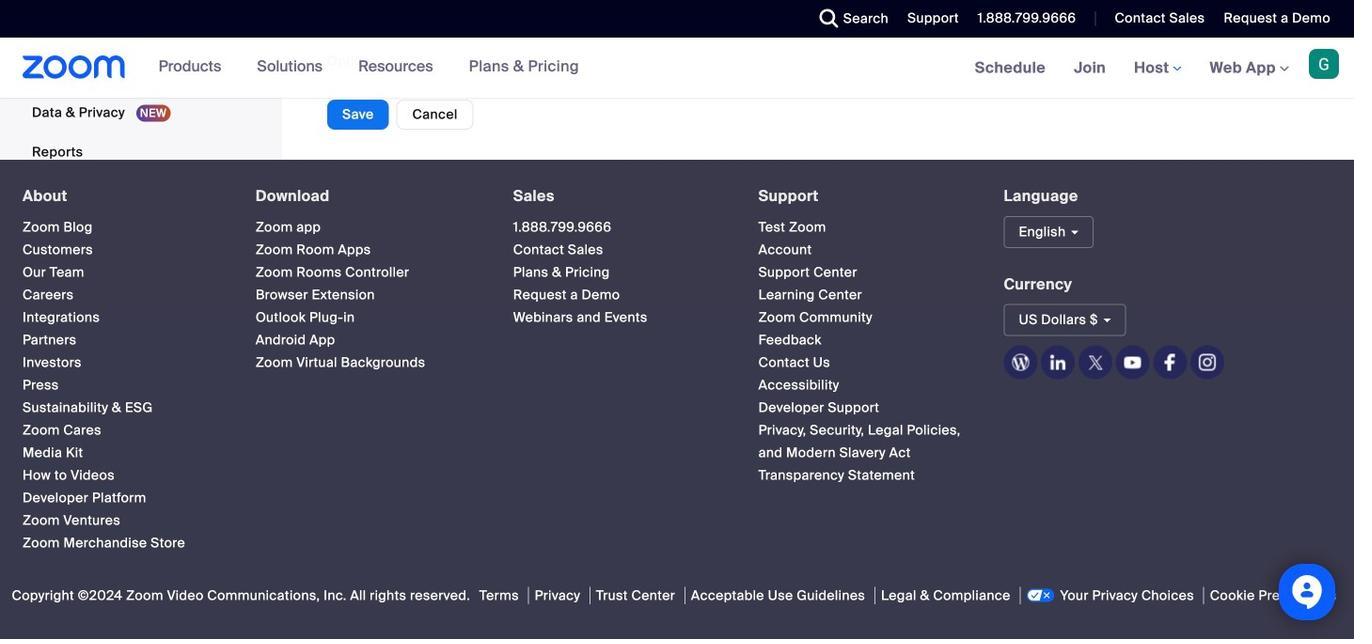 Task type: describe. For each thing, give the bounding box(es) containing it.
1 heading from the left
[[23, 188, 222, 205]]



Task type: vqa. For each thing, say whether or not it's contained in the screenshot.
1st Cell from the right
no



Task type: locate. For each thing, give the bounding box(es) containing it.
meetings navigation
[[961, 38, 1354, 99]]

profile picture image
[[1309, 49, 1339, 79]]

2 heading from the left
[[256, 188, 479, 205]]

4 heading from the left
[[758, 188, 970, 205]]

banner
[[0, 38, 1354, 99]]

3 heading from the left
[[513, 188, 725, 205]]

product information navigation
[[144, 38, 593, 98]]

zoom logo image
[[23, 55, 126, 79]]

heading
[[23, 188, 222, 205], [256, 188, 479, 205], [513, 188, 725, 205], [758, 188, 970, 205]]

personal menu menu
[[0, 0, 276, 173]]



